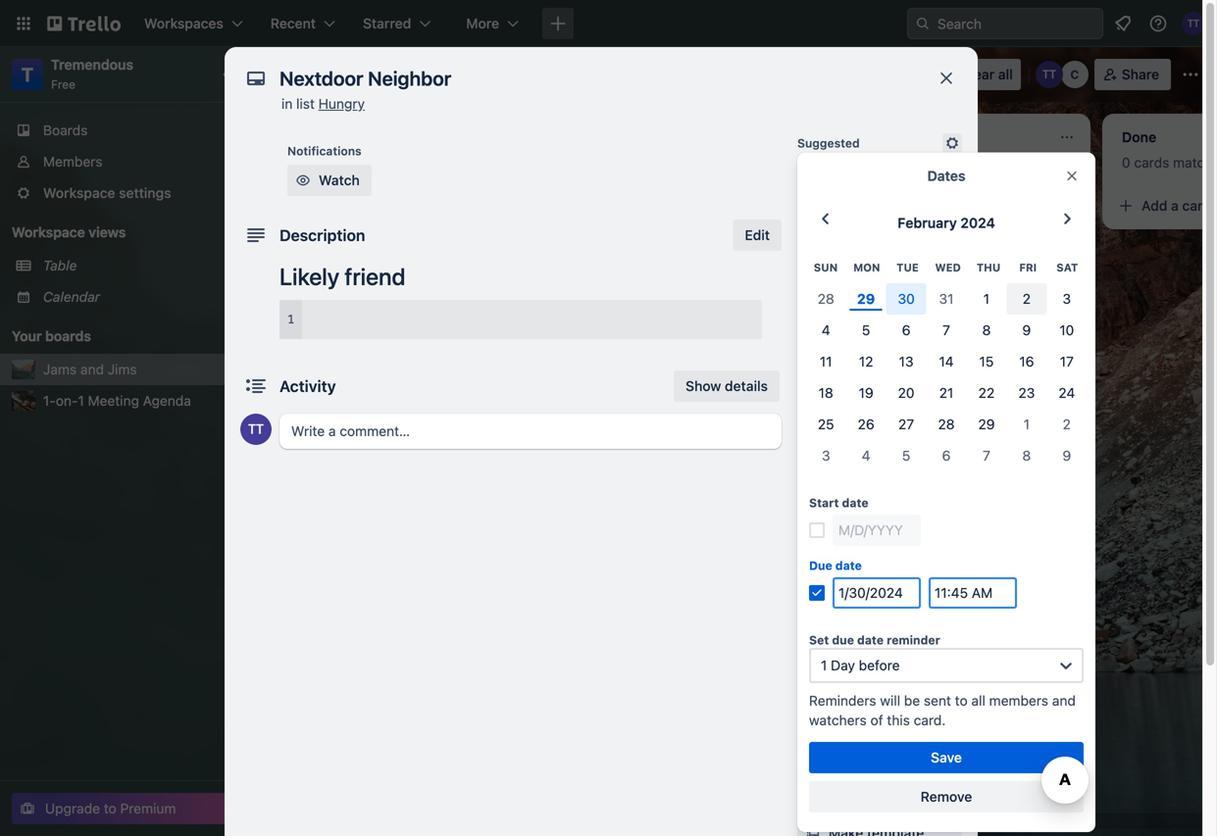 Task type: vqa. For each thing, say whether or not it's contained in the screenshot.
the This member is an admin of this board. icon
no



Task type: describe. For each thing, give the bounding box(es) containing it.
0 horizontal spatial jams and jims
[[43, 361, 137, 378]]

0 vertical spatial 2
[[1023, 291, 1031, 307]]

Board name text field
[[271, 59, 416, 90]]

calendar link
[[43, 287, 243, 307]]

1 horizontal spatial terry turtle (terryturtle) image
[[1182, 12, 1205, 35]]

upgrade to premium link
[[12, 793, 239, 825]]

1 vertical spatial 8 button
[[1007, 440, 1047, 472]]

next month image
[[1056, 207, 1079, 231]]

remove
[[921, 789, 972, 805]]

clear all
[[961, 66, 1013, 82]]

1 vertical spatial 7 button
[[967, 440, 1007, 472]]

power-ups
[[797, 521, 861, 535]]

search image
[[915, 16, 931, 31]]

0 vertical spatial 9 button
[[1007, 315, 1047, 346]]

14
[[939, 353, 954, 370]]

mon
[[853, 261, 880, 274]]

1 right 1-
[[78, 393, 84, 409]]

and inside reminders will be sent to all members and watchers of this card.
[[1052, 693, 1076, 709]]

2 vertical spatial sm image
[[803, 824, 823, 837]]

1 vertical spatial 5 button
[[886, 440, 926, 472]]

jams and jims link
[[43, 360, 220, 380]]

0 vertical spatial 5 button
[[846, 315, 886, 346]]

list
[[296, 96, 315, 112]]

dates inside 'button'
[[829, 353, 866, 369]]

8 for the bottom '8' button
[[1022, 448, 1031, 464]]

20 button
[[886, 377, 926, 409]]

boards link
[[0, 115, 255, 146]]

chestercheeetah (chestercheeetah) image
[[1061, 61, 1088, 88]]

Write a comment text field
[[280, 414, 782, 449]]

0 horizontal spatial terry turtle (terryturtle) image
[[1035, 61, 1063, 88]]

due
[[809, 559, 832, 573]]

2 filters from the left
[[938, 154, 974, 171]]

1 day before
[[821, 657, 900, 674]]

10 button
[[1047, 315, 1087, 346]]

notifications
[[287, 144, 362, 158]]

0 notifications image
[[1111, 12, 1135, 35]]

1 vertical spatial 2 button
[[1047, 409, 1087, 440]]

23 button
[[1007, 377, 1047, 409]]

t
[[21, 63, 34, 86]]

c button
[[1061, 61, 1088, 88]]

add a card
[[863, 198, 933, 214]]

2 cards from the left
[[856, 154, 891, 171]]

to for premium
[[104, 801, 116, 817]]

card for add to card
[[838, 207, 864, 221]]

your
[[12, 328, 42, 344]]

likely friend
[[280, 263, 405, 290]]

19
[[859, 385, 874, 401]]

0 vertical spatial power-
[[797, 521, 838, 535]]

create from template… image
[[781, 261, 796, 277]]

this
[[887, 712, 910, 729]]

sm image for checklist
[[803, 312, 823, 332]]

1-on-1 meeting agenda link
[[43, 391, 243, 411]]

thu
[[977, 261, 1001, 274]]

calendar
[[43, 289, 100, 305]]

workspace views
[[12, 224, 126, 240]]

upgrade to premium
[[45, 801, 176, 817]]

30
[[898, 291, 915, 307]]

terry turtle (terryturtle) image
[[240, 414, 272, 445]]

copy image
[[803, 785, 823, 804]]

in
[[281, 96, 293, 112]]

reminder
[[887, 633, 940, 647]]

26 button
[[846, 409, 886, 440]]

20
[[898, 385, 915, 401]]

1 horizontal spatial 29
[[978, 416, 995, 432]]

add to card
[[797, 207, 864, 221]]

1 vertical spatial 5
[[902, 448, 910, 464]]

31 button
[[926, 283, 967, 315]]

february
[[898, 215, 957, 231]]

1-
[[43, 393, 56, 409]]

1 horizontal spatial 7
[[983, 448, 990, 464]]

add a card button
[[832, 190, 1047, 222]]

to for card
[[824, 207, 835, 221]]

due date
[[809, 559, 862, 573]]

18 button
[[806, 377, 846, 409]]

likely
[[280, 263, 340, 290]]

0 horizontal spatial 28 button
[[806, 283, 846, 315]]

1 m/d/yyyy text field from the top
[[833, 515, 921, 546]]

table link
[[43, 256, 243, 276]]

1 vertical spatial jams
[[43, 361, 77, 378]]

wed
[[935, 261, 961, 274]]

26
[[858, 416, 875, 432]]

Add time text field
[[929, 577, 1017, 609]]

reminders
[[809, 693, 876, 709]]

members
[[43, 153, 102, 170]]

0 horizontal spatial 9
[[1022, 322, 1031, 338]]

start date
[[809, 496, 869, 510]]

21 button
[[926, 377, 967, 409]]

date for due date
[[835, 559, 862, 573]]

0 vertical spatial 7 button
[[926, 315, 967, 346]]

23
[[1018, 385, 1035, 401]]

star or unstar board image
[[428, 67, 443, 82]]

1 vertical spatial 4 button
[[846, 440, 886, 472]]

edit
[[745, 227, 770, 243]]

description
[[280, 226, 365, 245]]

jims inside 'board name' text field
[[366, 64, 406, 85]]

edit button
[[733, 220, 782, 251]]

fri
[[1019, 261, 1037, 274]]

0 vertical spatial 7
[[943, 322, 950, 338]]

1 horizontal spatial 3 button
[[1047, 283, 1087, 315]]

upgrade
[[45, 801, 100, 817]]

table
[[43, 257, 77, 274]]

1 horizontal spatial 9
[[1063, 448, 1071, 464]]

1 vertical spatial jims
[[108, 361, 137, 378]]

27
[[898, 416, 914, 432]]

primary element
[[0, 0, 1217, 47]]

create board or workspace image
[[548, 14, 568, 33]]

back to home image
[[47, 8, 121, 39]]

february 2024
[[898, 215, 995, 231]]

25 button
[[806, 409, 846, 440]]

12
[[859, 353, 873, 370]]

3 match from the left
[[1173, 154, 1213, 171]]

suggested
[[797, 136, 860, 150]]

sm image up add a card button
[[943, 133, 962, 153]]

1 filters from the left
[[381, 154, 416, 171]]

share
[[1122, 66, 1159, 82]]

attachment button
[[797, 384, 962, 416]]

power- inside add power-ups link
[[858, 588, 904, 604]]

1 vertical spatial 4
[[862, 448, 870, 464]]

1 vertical spatial 6 button
[[926, 440, 967, 472]]

0 vertical spatial 4 button
[[806, 315, 846, 346]]

show menu image
[[1181, 65, 1200, 84]]

hungry link
[[318, 96, 365, 112]]

add power-ups link
[[797, 581, 962, 612]]

start
[[809, 496, 839, 510]]

0 horizontal spatial 5
[[862, 322, 870, 338]]

card for add a card
[[904, 198, 933, 214]]

dates button
[[797, 345, 962, 377]]

premium
[[120, 801, 176, 817]]

open information menu image
[[1148, 14, 1168, 33]]

views
[[89, 224, 126, 240]]

0 vertical spatial 8 button
[[967, 315, 1007, 346]]

0 horizontal spatial 3
[[822, 448, 830, 464]]

add for add button
[[829, 668, 855, 685]]

6 for top 6 button
[[902, 322, 911, 338]]

actions
[[797, 719, 841, 733]]

jira
[[829, 549, 853, 565]]

0 horizontal spatial 4
[[822, 322, 830, 338]]

1 0 cards match filters from the left
[[286, 154, 416, 171]]

1 horizontal spatial dates
[[927, 168, 966, 184]]

0 horizontal spatial ups
[[838, 521, 861, 535]]

your boards
[[12, 328, 91, 344]]

attachment
[[829, 392, 904, 408]]



Task type: locate. For each thing, give the bounding box(es) containing it.
activity
[[280, 377, 336, 396]]

1 horizontal spatial match
[[895, 154, 934, 171]]

1 horizontal spatial 5
[[902, 448, 910, 464]]

1 horizontal spatial cards
[[856, 154, 891, 171]]

0 vertical spatial 5
[[862, 322, 870, 338]]

1 horizontal spatial and
[[330, 64, 362, 85]]

add up reminders
[[829, 668, 855, 685]]

0 cards match filters up the add a card
[[843, 154, 974, 171]]

free
[[51, 77, 75, 91]]

1 vertical spatial to
[[955, 693, 968, 709]]

add left a
[[863, 198, 889, 214]]

31
[[939, 291, 954, 307]]

all inside button
[[998, 66, 1013, 82]]

remove button
[[809, 781, 1084, 813]]

save
[[931, 750, 962, 766]]

0 horizontal spatial cards
[[299, 154, 334, 171]]

cover link
[[797, 424, 962, 455]]

2 down fri
[[1023, 291, 1031, 307]]

1 horizontal spatial ups
[[904, 588, 930, 604]]

workspace
[[12, 224, 85, 240]]

jams and jims inside 'board name' text field
[[281, 64, 406, 85]]

0 vertical spatial 9
[[1022, 322, 1031, 338]]

28 button
[[806, 283, 846, 315], [926, 409, 967, 440]]

28 button down sun
[[806, 283, 846, 315]]

card up february
[[904, 198, 933, 214]]

1 vertical spatial 9 button
[[1047, 440, 1087, 472]]

boards
[[43, 122, 88, 138]]

1 match from the left
[[337, 154, 377, 171]]

0 vertical spatial 29 button
[[846, 283, 886, 315]]

1 vertical spatial and
[[80, 361, 104, 378]]

1 horizontal spatial 4
[[862, 448, 870, 464]]

automation
[[797, 638, 864, 652]]

0
[[286, 154, 295, 171], [843, 154, 852, 171], [1122, 154, 1131, 171]]

1 cards from the left
[[299, 154, 334, 171]]

2024
[[960, 215, 995, 231]]

0 vertical spatial 29
[[857, 291, 875, 307]]

and down your boards with 2 items element
[[80, 361, 104, 378]]

due
[[832, 633, 854, 647]]

sm image for watch
[[293, 171, 313, 190]]

2 vertical spatial date
[[857, 633, 884, 647]]

6 for the bottom 6 button
[[942, 448, 951, 464]]

cards up watch
[[299, 154, 334, 171]]

7 button down 22 "button" at top right
[[967, 440, 1007, 472]]

2 button
[[1007, 283, 1047, 315], [1047, 409, 1087, 440]]

0 horizontal spatial jims
[[108, 361, 137, 378]]

0 vertical spatial 2 button
[[1007, 283, 1047, 315]]

tue
[[897, 261, 919, 274]]

1 vertical spatial ups
[[904, 588, 930, 604]]

6 button down 21 button
[[926, 440, 967, 472]]

friend
[[345, 263, 405, 290]]

filters up add a card button
[[938, 154, 974, 171]]

1 horizontal spatial 6
[[942, 448, 951, 464]]

ups up reminder
[[904, 588, 930, 604]]

1 horizontal spatial 28 button
[[926, 409, 967, 440]]

0 vertical spatial jims
[[366, 64, 406, 85]]

1 vertical spatial 2
[[1063, 416, 1071, 432]]

m/d/yyyy text field up jira
[[833, 515, 921, 546]]

0 horizontal spatial 28
[[818, 291, 834, 307]]

1 down 23 'button'
[[1024, 416, 1030, 432]]

0 vertical spatial all
[[998, 66, 1013, 82]]

6
[[902, 322, 911, 338], [942, 448, 951, 464]]

add power-ups
[[829, 588, 930, 604]]

0 vertical spatial 8
[[982, 322, 991, 338]]

1 vertical spatial all
[[971, 693, 986, 709]]

1 horizontal spatial all
[[998, 66, 1013, 82]]

add button
[[829, 668, 901, 685]]

3 button up 10
[[1047, 283, 1087, 315]]

last month image
[[814, 207, 837, 231]]

starred icon image
[[228, 362, 243, 378]]

sm image inside watch button
[[293, 171, 313, 190]]

sm image inside cover link
[[803, 430, 823, 449]]

to right sent
[[955, 693, 968, 709]]

29 down 22 "button" at top right
[[978, 416, 995, 432]]

1 vertical spatial date
[[835, 559, 862, 573]]

7 down 22 "button" at top right
[[983, 448, 990, 464]]

filters right watch button
[[381, 154, 416, 171]]

4 button
[[806, 315, 846, 346], [846, 440, 886, 472]]

all inside reminders will be sent to all members and watchers of this card.
[[971, 693, 986, 709]]

28 for the left 28 button
[[818, 291, 834, 307]]

ups down "start date" at right
[[838, 521, 861, 535]]

cards left f
[[1134, 154, 1169, 171]]

30 button
[[886, 283, 926, 315]]

2 m/d/yyyy text field from the top
[[833, 577, 921, 609]]

all left members
[[971, 693, 986, 709]]

4
[[822, 322, 830, 338], [862, 448, 870, 464]]

Search field
[[931, 9, 1102, 38]]

and right members
[[1052, 693, 1076, 709]]

date for start date
[[842, 496, 869, 510]]

agenda
[[143, 393, 191, 409]]

move image
[[803, 745, 823, 765]]

power- down start
[[797, 521, 838, 535]]

4 down cover
[[862, 448, 870, 464]]

None text field
[[270, 61, 917, 96]]

6 button up the 13
[[886, 315, 926, 346]]

jams inside 'board name' text field
[[281, 64, 326, 85]]

13
[[899, 353, 914, 370]]

2 horizontal spatial 0
[[1122, 154, 1131, 171]]

6 down 30 button
[[902, 322, 911, 338]]

2 horizontal spatial and
[[1052, 693, 1076, 709]]

1 left the "clear"
[[935, 66, 941, 82]]

match up watch
[[337, 154, 377, 171]]

28 down labels
[[818, 291, 834, 307]]

12 button
[[846, 346, 886, 377]]

add right edit button
[[797, 207, 820, 221]]

save button
[[809, 742, 1084, 774]]

1 vertical spatial sm image
[[803, 312, 823, 332]]

5 button down 27
[[886, 440, 926, 472]]

filters
[[381, 154, 416, 171], [938, 154, 974, 171]]

sm image inside checklist link
[[803, 312, 823, 332]]

14 button
[[926, 346, 967, 377]]

sm image down copy image
[[803, 824, 823, 837]]

add for add a card
[[863, 198, 889, 214]]

sm image
[[293, 171, 313, 190], [803, 312, 823, 332], [803, 824, 823, 837]]

jams up the list
[[281, 64, 326, 85]]

1 horizontal spatial 2
[[1063, 416, 1071, 432]]

to inside reminders will be sent to all members and watchers of this card.
[[955, 693, 968, 709]]

2 0 cards match filters from the left
[[843, 154, 974, 171]]

6 down 21 button
[[942, 448, 951, 464]]

share button
[[1094, 59, 1171, 90]]

0 vertical spatial 28 button
[[806, 283, 846, 315]]

jams up 'on-'
[[43, 361, 77, 378]]

match
[[337, 154, 377, 171], [895, 154, 934, 171], [1173, 154, 1213, 171]]

27 button
[[886, 409, 926, 440]]

1 vertical spatial jams and jims
[[43, 361, 137, 378]]

29 down labels
[[857, 291, 875, 307]]

sm image inside labels link
[[803, 273, 823, 292]]

0 vertical spatial 3
[[1063, 291, 1071, 307]]

0 vertical spatial dates
[[927, 168, 966, 184]]

sm image up suggested
[[800, 59, 828, 86]]

1 vertical spatial 29 button
[[967, 409, 1007, 440]]

set due date reminder
[[809, 633, 940, 647]]

1 horizontal spatial 28
[[938, 416, 955, 432]]

4 button down 26
[[846, 440, 886, 472]]

match up the add a card
[[895, 154, 934, 171]]

sent
[[924, 693, 951, 709]]

0 right close popover image
[[1122, 154, 1131, 171]]

1 button down search image
[[836, 59, 953, 90]]

0 vertical spatial to
[[824, 207, 835, 221]]

0 vertical spatial 6
[[902, 322, 911, 338]]

labels
[[829, 274, 871, 290]]

29 button down mon on the right top of page
[[846, 283, 886, 315]]

add down due date
[[829, 588, 855, 604]]

be
[[904, 693, 920, 709]]

card right last month icon
[[838, 207, 864, 221]]

8 button up the 15
[[967, 315, 1007, 346]]

1-on-1 meeting agenda
[[43, 393, 191, 409]]

3 0 from the left
[[1122, 154, 1131, 171]]

0 horizontal spatial match
[[337, 154, 377, 171]]

29 button down "22"
[[967, 409, 1007, 440]]

5 button
[[846, 315, 886, 346], [886, 440, 926, 472]]

members
[[989, 693, 1048, 709]]

24 button
[[1047, 377, 1087, 409]]

15
[[979, 353, 994, 370]]

tremendous link
[[51, 56, 133, 73]]

0 horizontal spatial 3 button
[[806, 440, 846, 472]]

date right due
[[835, 559, 862, 573]]

28 down 21 button
[[938, 416, 955, 432]]

4 button up the "11"
[[806, 315, 846, 346]]

jams and jims up hungry
[[281, 64, 406, 85]]

close popover image
[[1064, 168, 1080, 184]]

1 vertical spatial 6
[[942, 448, 951, 464]]

watch
[[319, 172, 360, 188]]

0 vertical spatial and
[[330, 64, 362, 85]]

0 horizontal spatial 0
[[286, 154, 295, 171]]

1 down the thu
[[983, 291, 990, 307]]

0 vertical spatial 6 button
[[886, 315, 926, 346]]

2 down 24 'button'
[[1063, 416, 1071, 432]]

0 vertical spatial 3 button
[[1047, 283, 1087, 315]]

checklist link
[[797, 306, 962, 337]]

1 horizontal spatial filters
[[938, 154, 974, 171]]

1 horizontal spatial card
[[904, 198, 933, 214]]

0 horizontal spatial 29
[[857, 291, 875, 307]]

power- up set due date reminder
[[858, 588, 904, 604]]

0 vertical spatial ups
[[838, 521, 861, 535]]

18
[[819, 385, 833, 401]]

1 vertical spatial 3 button
[[806, 440, 846, 472]]

add for add power-ups
[[829, 588, 855, 604]]

5
[[862, 322, 870, 338], [902, 448, 910, 464]]

22
[[978, 385, 995, 401]]

2 horizontal spatial to
[[955, 693, 968, 709]]

0 down the in
[[286, 154, 295, 171]]

0 vertical spatial 1 button
[[836, 59, 953, 90]]

0 vertical spatial date
[[842, 496, 869, 510]]

0 horizontal spatial 6
[[902, 322, 911, 338]]

before
[[859, 657, 900, 674]]

sm image up the "11"
[[803, 312, 823, 332]]

0 vertical spatial m/d/yyyy text field
[[833, 515, 921, 546]]

7
[[943, 322, 950, 338], [983, 448, 990, 464]]

card.
[[914, 712, 946, 729]]

0 cards match filters up watch
[[286, 154, 416, 171]]

m/d/yyyy text field up set due date reminder
[[833, 577, 921, 609]]

sun
[[814, 261, 838, 274]]

8 button down 23 'button'
[[1007, 440, 1047, 472]]

2 match from the left
[[895, 154, 934, 171]]

show details link
[[674, 371, 780, 402]]

17
[[1060, 353, 1074, 370]]

clear all button
[[953, 59, 1021, 90]]

jims left star or unstar board image at the left of page
[[366, 64, 406, 85]]

set
[[809, 633, 829, 647]]

15 button
[[967, 346, 1007, 377]]

1 0 from the left
[[286, 154, 295, 171]]

add for add to card
[[797, 207, 820, 221]]

to up sun
[[824, 207, 835, 221]]

1 horizontal spatial 29 button
[[967, 409, 1007, 440]]

boards
[[45, 328, 91, 344]]

terry turtle (terryturtle) image
[[1182, 12, 1205, 35], [1035, 61, 1063, 88]]

all
[[998, 66, 1013, 82], [971, 693, 986, 709]]

1 horizontal spatial 0
[[843, 154, 852, 171]]

8 down 23 'button'
[[1022, 448, 1031, 464]]

to inside the upgrade to premium link
[[104, 801, 116, 817]]

0 vertical spatial 4
[[822, 322, 830, 338]]

all right the "clear"
[[998, 66, 1013, 82]]

0 vertical spatial terry turtle (terryturtle) image
[[1182, 12, 1205, 35]]

terry turtle (terryturtle) image right open information menu image
[[1182, 12, 1205, 35]]

day
[[831, 657, 855, 674]]

sm image
[[800, 59, 828, 86], [943, 133, 962, 153], [803, 273, 823, 292], [803, 430, 823, 449]]

reminders will be sent to all members and watchers of this card.
[[809, 693, 1076, 729]]

0 horizontal spatial filters
[[381, 154, 416, 171]]

0 cards match f
[[1122, 154, 1217, 171]]

4 up the "11"
[[822, 322, 830, 338]]

3 button down 25
[[806, 440, 846, 472]]

3 down cover
[[822, 448, 830, 464]]

M/D/YYYY text field
[[833, 515, 921, 546], [833, 577, 921, 609]]

1 horizontal spatial 8
[[1022, 448, 1031, 464]]

watch button
[[287, 165, 372, 196]]

checklist
[[829, 313, 889, 330]]

16
[[1019, 353, 1034, 370]]

dates
[[927, 168, 966, 184], [829, 353, 866, 369]]

create from template… image
[[1059, 198, 1075, 214]]

and inside 'board name' text field
[[330, 64, 362, 85]]

1 button down 23
[[1007, 409, 1047, 440]]

0 horizontal spatial and
[[80, 361, 104, 378]]

1 vertical spatial 3
[[822, 448, 830, 464]]

card inside button
[[904, 198, 933, 214]]

7 down 31 button
[[943, 322, 950, 338]]

1 left the 'day'
[[821, 657, 827, 674]]

0 horizontal spatial 2
[[1023, 291, 1031, 307]]

9 button down 24 'button'
[[1047, 440, 1087, 472]]

9 down 24 'button'
[[1063, 448, 1071, 464]]

terry turtle (terryturtle) image left c
[[1035, 61, 1063, 88]]

2 0 from the left
[[843, 154, 852, 171]]

5 down 27 button
[[902, 448, 910, 464]]

members link
[[0, 146, 255, 178]]

f
[[1216, 154, 1217, 171]]

1 vertical spatial 8
[[1022, 448, 1031, 464]]

on-
[[56, 393, 78, 409]]

to right upgrade
[[104, 801, 116, 817]]

3 cards from the left
[[1134, 154, 1169, 171]]

your boards with 2 items element
[[12, 325, 198, 348]]

sm image left watch
[[293, 171, 313, 190]]

8 up the 15
[[982, 322, 991, 338]]

9 up '16'
[[1022, 322, 1031, 338]]

t link
[[12, 59, 43, 90]]

1 vertical spatial 28 button
[[926, 409, 967, 440]]

1 button down the thu
[[967, 283, 1007, 315]]

5 up 12
[[862, 322, 870, 338]]

7 button up 14
[[926, 315, 967, 346]]

sm image right create from template… image
[[803, 273, 823, 292]]

25
[[818, 416, 834, 432]]

13 button
[[886, 346, 926, 377]]

cards down suggested
[[856, 154, 891, 171]]

0 horizontal spatial 8
[[982, 322, 991, 338]]

date right start
[[842, 496, 869, 510]]

jims
[[366, 64, 406, 85], [108, 361, 137, 378]]

2 vertical spatial and
[[1052, 693, 1076, 709]]

7 button
[[926, 315, 967, 346], [967, 440, 1007, 472]]

8 for topmost '8' button
[[982, 322, 991, 338]]

2 button down fri
[[1007, 283, 1047, 315]]

0 horizontal spatial dates
[[829, 353, 866, 369]]

jams and jims down your boards with 2 items element
[[43, 361, 137, 378]]

watchers
[[809, 712, 867, 729]]

jims up 1-on-1 meeting agenda at the top of the page
[[108, 361, 137, 378]]

1 vertical spatial 7
[[983, 448, 990, 464]]

1 horizontal spatial jims
[[366, 64, 406, 85]]

and up hungry
[[330, 64, 362, 85]]

details
[[725, 378, 768, 394]]

0 down suggested
[[843, 154, 852, 171]]

date up before
[[857, 633, 884, 647]]

0 horizontal spatial card
[[838, 207, 864, 221]]

sm image left cover
[[803, 430, 823, 449]]

0 horizontal spatial 29 button
[[846, 283, 886, 315]]

5 button up 12
[[846, 315, 886, 346]]

0 vertical spatial sm image
[[293, 171, 313, 190]]

2 vertical spatial 1 button
[[1007, 409, 1047, 440]]

28 for the bottommost 28 button
[[938, 416, 955, 432]]

1 horizontal spatial jams
[[281, 64, 326, 85]]

1 vertical spatial dates
[[829, 353, 866, 369]]

1 vertical spatial 29
[[978, 416, 995, 432]]

1 vertical spatial 1 button
[[967, 283, 1007, 315]]

1 horizontal spatial power-
[[858, 588, 904, 604]]

3 down sat
[[1063, 291, 1071, 307]]

9 button up '16'
[[1007, 315, 1047, 346]]

match left f
[[1173, 154, 1213, 171]]

28 button down 21
[[926, 409, 967, 440]]

1 vertical spatial m/d/yyyy text field
[[833, 577, 921, 609]]

cover
[[829, 431, 867, 447]]

2 button down 24
[[1047, 409, 1087, 440]]

16 button
[[1007, 346, 1047, 377]]



